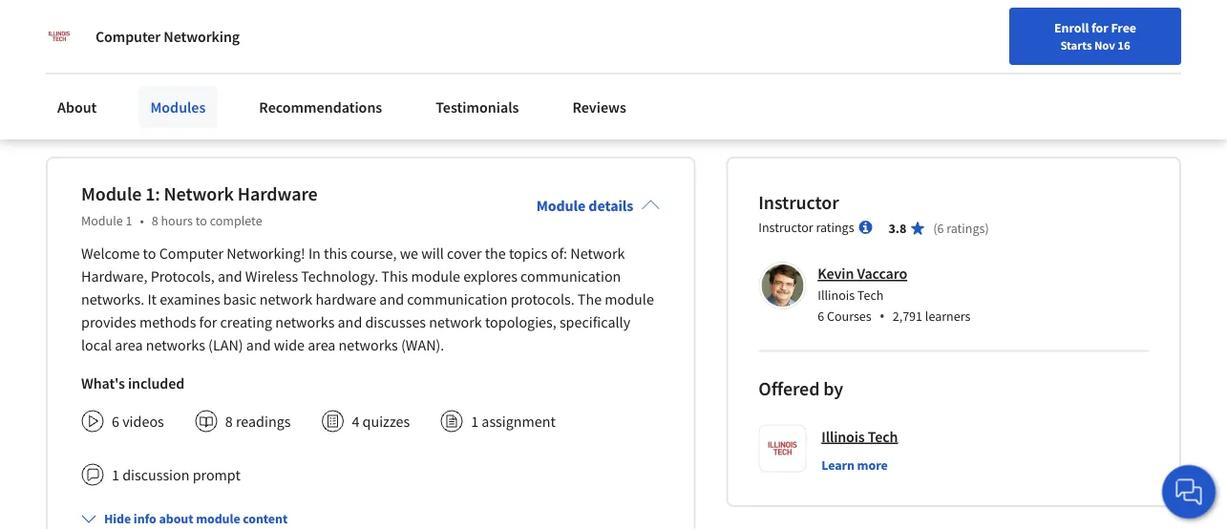 Task type: vqa. For each thing, say whether or not it's contained in the screenshot.
included
yes



Task type: locate. For each thing, give the bounding box(es) containing it.
read less
[[46, 106, 108, 124]]

1 horizontal spatial to
[[196, 212, 207, 230]]

2 instructor from the top
[[759, 219, 814, 236]]

network right the of:
[[571, 244, 625, 263]]

instructor for instructor ratings
[[759, 219, 814, 236]]

protocols.
[[511, 290, 575, 309]]

0 horizontal spatial network
[[260, 290, 313, 309]]

discussion
[[122, 466, 190, 485]]

8 left readings
[[225, 412, 233, 431]]

0 vertical spatial for
[[1092, 19, 1109, 36]]

networks.
[[81, 290, 144, 309]]

area down provides on the left bottom of the page
[[115, 336, 143, 355]]

0 horizontal spatial communication
[[407, 290, 508, 309]]

in
[[309, 244, 321, 263]]

2 horizontal spatial 1
[[471, 412, 479, 431]]

tech up more
[[868, 427, 899, 446]]

topics
[[509, 244, 548, 263]]

1 left assignment at the left
[[471, 412, 479, 431]]

module down will
[[411, 267, 461, 286]]

computer networking
[[96, 27, 240, 46]]

0 horizontal spatial network
[[164, 182, 234, 206]]

6 left "courses"
[[818, 307, 825, 325]]

area
[[115, 336, 143, 355], [308, 336, 336, 355]]

hours
[[161, 212, 193, 230]]

coursera image
[[15, 16, 137, 46]]

and down hardware
[[338, 313, 362, 332]]

1 horizontal spatial •
[[880, 305, 885, 326]]

area right wide
[[308, 336, 336, 355]]

network
[[164, 182, 234, 206], [571, 244, 625, 263]]

tech
[[858, 286, 884, 304], [868, 427, 899, 446]]

0 vertical spatial network
[[260, 290, 313, 309]]

and down "this" on the left bottom of page
[[380, 290, 404, 309]]

for up "(lan)"
[[199, 313, 217, 332]]

computer
[[96, 27, 161, 46], [159, 244, 224, 263]]

prompt
[[193, 466, 241, 485]]

1 left discussion
[[112, 466, 119, 485]]

1 horizontal spatial communication
[[521, 267, 621, 286]]

will
[[422, 244, 444, 263]]

instructor up instructor ratings
[[759, 191, 839, 215]]

ratings up kevin
[[816, 219, 855, 236]]

0 vertical spatial illinois
[[818, 286, 855, 304]]

1 horizontal spatial network
[[571, 244, 625, 263]]

discusses
[[365, 313, 426, 332]]

network up (wan).
[[429, 313, 482, 332]]

to right hours
[[196, 212, 207, 230]]

6 right 3.8 on the top right
[[938, 220, 944, 237]]

1 vertical spatial for
[[199, 313, 217, 332]]

6 videos
[[112, 412, 164, 431]]

• for network
[[140, 212, 144, 230]]

6 inside kevin vaccaro illinois tech 6 courses • 2,791 learners
[[818, 307, 825, 325]]

what's
[[81, 374, 125, 393]]

1 vertical spatial tech
[[868, 427, 899, 446]]

ratings
[[816, 219, 855, 236], [947, 220, 985, 237]]

0 vertical spatial •
[[140, 212, 144, 230]]

1 vertical spatial 6
[[818, 307, 825, 325]]

communication
[[521, 267, 621, 286], [407, 290, 508, 309]]

testimonials link
[[424, 86, 531, 128]]

illinois up learn
[[822, 427, 865, 446]]

offered by
[[759, 377, 844, 401]]

tech inside kevin vaccaro illinois tech 6 courses • 2,791 learners
[[858, 286, 884, 304]]

networks down discusses
[[339, 336, 398, 355]]

1 vertical spatial module
[[605, 290, 654, 309]]

for
[[1092, 19, 1109, 36], [199, 313, 217, 332]]

8 left hours
[[152, 212, 158, 230]]

network down wireless
[[260, 290, 313, 309]]

kevin vaccaro image
[[762, 265, 804, 307]]

communication down explores
[[407, 290, 508, 309]]

to
[[196, 212, 207, 230], [143, 244, 156, 263]]

)
[[985, 220, 990, 237]]

0 horizontal spatial 1
[[112, 466, 119, 485]]

computer right illinois tech image
[[96, 27, 161, 46]]

network inside the welcome to computer networking! in this course, we will cover the topics of: network hardware, protocols, and wireless technology. this module explores communication networks. it examines basic network hardware and communication protocols. the module provides methods for creating networks and discusses network topologies, specifically local area networks (lan) and wide area networks (wan).
[[571, 244, 625, 263]]

0 horizontal spatial to
[[143, 244, 156, 263]]

what's included
[[81, 374, 185, 393]]

0 horizontal spatial 6
[[112, 412, 119, 431]]

1 vertical spatial computer
[[159, 244, 224, 263]]

0 vertical spatial 1
[[126, 212, 132, 230]]

(wan).
[[401, 336, 445, 355]]

network
[[260, 290, 313, 309], [429, 313, 482, 332]]

networks down methods
[[146, 336, 205, 355]]

1 vertical spatial communication
[[407, 290, 508, 309]]

networks up wide
[[275, 313, 335, 332]]

1:
[[145, 182, 160, 206]]

0 vertical spatial instructor
[[759, 191, 839, 215]]

networking!
[[227, 244, 305, 263]]

1 horizontal spatial for
[[1092, 19, 1109, 36]]

1 horizontal spatial 1
[[126, 212, 132, 230]]

1 vertical spatial 8
[[225, 412, 233, 431]]

hide info about module content button
[[74, 502, 295, 530]]

learn more
[[822, 457, 888, 474]]

• inside kevin vaccaro illinois tech 6 courses • 2,791 learners
[[880, 305, 885, 326]]

illinois
[[818, 286, 855, 304], [822, 427, 865, 446]]

we
[[400, 244, 419, 263]]

chat with us image
[[1174, 477, 1205, 507]]

for inside the welcome to computer networking! in this course, we will cover the topics of: network hardware, protocols, and wireless technology. this module explores communication networks. it examines basic network hardware and communication protocols. the module provides methods for creating networks and discusses network topologies, specifically local area networks (lan) and wide area networks (wan).
[[199, 313, 217, 332]]

1 instructor from the top
[[759, 191, 839, 215]]

1 horizontal spatial network
[[429, 313, 482, 332]]

to right welcome
[[143, 244, 156, 263]]

2 vertical spatial module
[[196, 510, 240, 528]]

module right the on the bottom left
[[605, 290, 654, 309]]

1 horizontal spatial 8
[[225, 412, 233, 431]]

0 horizontal spatial module
[[196, 510, 240, 528]]

1 assignment
[[471, 412, 556, 431]]

1 for 1 assignment
[[471, 412, 479, 431]]

about
[[57, 97, 97, 117]]

it
[[148, 290, 157, 309]]

• left 2,791
[[880, 305, 885, 326]]

0 horizontal spatial ratings
[[816, 219, 855, 236]]

wireless
[[245, 267, 298, 286]]

0 horizontal spatial for
[[199, 313, 217, 332]]

testimonials
[[436, 97, 519, 117]]

1 vertical spatial to
[[143, 244, 156, 263]]

0 horizontal spatial 8
[[152, 212, 158, 230]]

instructor
[[759, 191, 839, 215], [759, 219, 814, 236]]

network up hours
[[164, 182, 234, 206]]

module for 1:
[[81, 182, 142, 206]]

communication down the of:
[[521, 267, 621, 286]]

module details
[[537, 196, 634, 215]]

and down creating
[[246, 336, 271, 355]]

welcome to computer networking! in this course, we will cover the topics of: network hardware, protocols, and wireless technology. this module explores communication networks. it examines basic network hardware and communication protocols. the module provides methods for creating networks and discusses network topologies, specifically local area networks (lan) and wide area networks (wan).
[[81, 244, 654, 355]]

complete
[[210, 212, 262, 230]]

to inside the welcome to computer networking! in this course, we will cover the topics of: network hardware, protocols, and wireless technology. this module explores communication networks. it examines basic network hardware and communication protocols. the module provides methods for creating networks and discusses network topologies, specifically local area networks (lan) and wide area networks (wan).
[[143, 244, 156, 263]]

protocols,
[[151, 267, 215, 286]]

0 vertical spatial tech
[[858, 286, 884, 304]]

6 left videos on the left of the page
[[112, 412, 119, 431]]

examines
[[160, 290, 220, 309]]

module left 1: on the left of page
[[81, 182, 142, 206]]

technology.
[[301, 267, 379, 286]]

16
[[1118, 37, 1131, 53]]

0 vertical spatial 8
[[152, 212, 158, 230]]

1 vertical spatial network
[[429, 313, 482, 332]]

this
[[382, 267, 408, 286]]

8
[[152, 212, 158, 230], [225, 412, 233, 431]]

1 vertical spatial network
[[571, 244, 625, 263]]

1 vertical spatial illinois
[[822, 427, 865, 446]]

0 vertical spatial to
[[196, 212, 207, 230]]

0 vertical spatial communication
[[521, 267, 621, 286]]

learn more button
[[822, 456, 888, 475]]

0 horizontal spatial •
[[140, 212, 144, 230]]

illinois tech
[[822, 427, 899, 446]]

1 horizontal spatial 6
[[818, 307, 825, 325]]

1
[[126, 212, 132, 230], [471, 412, 479, 431], [112, 466, 119, 485]]

0 vertical spatial network
[[164, 182, 234, 206]]

2 horizontal spatial module
[[605, 290, 654, 309]]

• inside module 1: network hardware module 1 • 8 hours to complete
[[140, 212, 144, 230]]

6
[[938, 220, 944, 237], [818, 307, 825, 325], [112, 412, 119, 431]]

2 vertical spatial 1
[[112, 466, 119, 485]]

1 inside module 1: network hardware module 1 • 8 hours to complete
[[126, 212, 132, 230]]

tech down kevin vaccaro 'link'
[[858, 286, 884, 304]]

2 horizontal spatial 6
[[938, 220, 944, 237]]

• left hours
[[140, 212, 144, 230]]

1 up welcome
[[126, 212, 132, 230]]

1 vertical spatial 1
[[471, 412, 479, 431]]

module
[[411, 267, 461, 286], [605, 290, 654, 309], [196, 510, 240, 528]]

ratings right ( in the right of the page
[[947, 220, 985, 237]]

0 horizontal spatial area
[[115, 336, 143, 355]]

0 vertical spatial module
[[411, 267, 461, 286]]

1 horizontal spatial area
[[308, 336, 336, 355]]

content
[[243, 510, 288, 528]]

instructor up kevin vaccaro image
[[759, 219, 814, 236]]

module
[[81, 182, 142, 206], [537, 196, 586, 215], [81, 212, 123, 230]]

module up the of:
[[537, 196, 586, 215]]

reviews
[[573, 97, 627, 117]]

computer up the protocols,
[[159, 244, 224, 263]]

1 for 1 discussion prompt
[[112, 466, 119, 485]]

illinois down kevin
[[818, 286, 855, 304]]

menu item
[[897, 19, 1020, 81]]

1 vertical spatial instructor
[[759, 219, 814, 236]]

vaccaro
[[857, 264, 908, 284]]

module 1: network hardware module 1 • 8 hours to complete
[[81, 182, 318, 230]]

hardware,
[[81, 267, 148, 286]]

•
[[140, 212, 144, 230], [880, 305, 885, 326]]

for up nov
[[1092, 19, 1109, 36]]

about link
[[46, 86, 108, 128]]

1 vertical spatial •
[[880, 305, 885, 326]]

learn
[[822, 457, 855, 474]]

module right "about"
[[196, 510, 240, 528]]

topologies,
[[485, 313, 557, 332]]



Task type: describe. For each thing, give the bounding box(es) containing it.
show notifications image
[[1040, 24, 1063, 47]]

reviews link
[[561, 86, 638, 128]]

more
[[858, 457, 888, 474]]

nov
[[1095, 37, 1116, 53]]

2 horizontal spatial networks
[[339, 336, 398, 355]]

0 vertical spatial computer
[[96, 27, 161, 46]]

and up basic
[[218, 267, 242, 286]]

videos
[[122, 412, 164, 431]]

networking
[[164, 27, 240, 46]]

wide
[[274, 336, 305, 355]]

of:
[[551, 244, 568, 263]]

illinois inside kevin vaccaro illinois tech 6 courses • 2,791 learners
[[818, 286, 855, 304]]

0 horizontal spatial networks
[[146, 336, 205, 355]]

1 horizontal spatial ratings
[[947, 220, 985, 237]]

illinois tech link
[[822, 425, 899, 448]]

instructor ratings
[[759, 219, 855, 236]]

hardware
[[238, 182, 318, 206]]

about
[[159, 510, 193, 528]]

8 inside module 1: network hardware module 1 • 8 hours to complete
[[152, 212, 158, 230]]

illinois tech image
[[46, 23, 73, 50]]

1 horizontal spatial module
[[411, 267, 461, 286]]

included
[[128, 374, 185, 393]]

hide
[[104, 510, 131, 528]]

modules link
[[139, 86, 217, 128]]

4 quizzes
[[352, 412, 410, 431]]

1 horizontal spatial networks
[[275, 313, 335, 332]]

basic
[[223, 290, 257, 309]]

course,
[[351, 244, 397, 263]]

kevin
[[818, 264, 855, 284]]

the
[[485, 244, 506, 263]]

creating
[[220, 313, 272, 332]]

network inside module 1: network hardware module 1 • 8 hours to complete
[[164, 182, 234, 206]]

kevin vaccaro link
[[818, 264, 908, 284]]

recommendations
[[259, 97, 382, 117]]

read
[[46, 106, 79, 124]]

module for details
[[537, 196, 586, 215]]

for inside 'enroll for free starts nov 16'
[[1092, 19, 1109, 36]]

by
[[824, 377, 844, 401]]

3.8
[[889, 220, 907, 237]]

welcome
[[81, 244, 140, 263]]

hardware
[[316, 290, 377, 309]]

8 readings
[[225, 412, 291, 431]]

learners
[[926, 307, 971, 325]]

tech inside illinois tech link
[[868, 427, 899, 446]]

starts
[[1061, 37, 1093, 53]]

1 area from the left
[[115, 336, 143, 355]]

less
[[83, 106, 108, 124]]

module up welcome
[[81, 212, 123, 230]]

1 discussion prompt
[[112, 466, 241, 485]]

assignment
[[482, 412, 556, 431]]

read less button
[[46, 105, 108, 125]]

offered
[[759, 377, 820, 401]]

to inside module 1: network hardware module 1 • 8 hours to complete
[[196, 212, 207, 230]]

• for illinois
[[880, 305, 885, 326]]

instructor for instructor
[[759, 191, 839, 215]]

module inside dropdown button
[[196, 510, 240, 528]]

hide info about module content
[[104, 510, 288, 528]]

the
[[578, 290, 602, 309]]

provides
[[81, 313, 136, 332]]

2 vertical spatial 6
[[112, 412, 119, 431]]

computer inside the welcome to computer networking! in this course, we will cover the topics of: network hardware, protocols, and wireless technology. this module explores communication networks. it examines basic network hardware and communication protocols. the module provides methods for creating networks and discusses network topologies, specifically local area networks (lan) and wide area networks (wan).
[[159, 244, 224, 263]]

0 vertical spatial 6
[[938, 220, 944, 237]]

2,791
[[893, 307, 923, 325]]

( 6 ratings )
[[934, 220, 990, 237]]

this
[[324, 244, 348, 263]]

courses
[[827, 307, 872, 325]]

(lan)
[[208, 336, 243, 355]]

readings
[[236, 412, 291, 431]]

enroll
[[1055, 19, 1090, 36]]

explores
[[464, 267, 518, 286]]

details
[[589, 196, 634, 215]]

(
[[934, 220, 938, 237]]

4
[[352, 412, 360, 431]]

cover
[[447, 244, 482, 263]]

quizzes
[[363, 412, 410, 431]]

free
[[1112, 19, 1137, 36]]

info
[[134, 510, 156, 528]]

enroll for free starts nov 16
[[1055, 19, 1137, 53]]

local
[[81, 336, 112, 355]]

2 area from the left
[[308, 336, 336, 355]]

modules
[[150, 97, 206, 117]]

specifically
[[560, 313, 631, 332]]

recommendations link
[[248, 86, 394, 128]]



